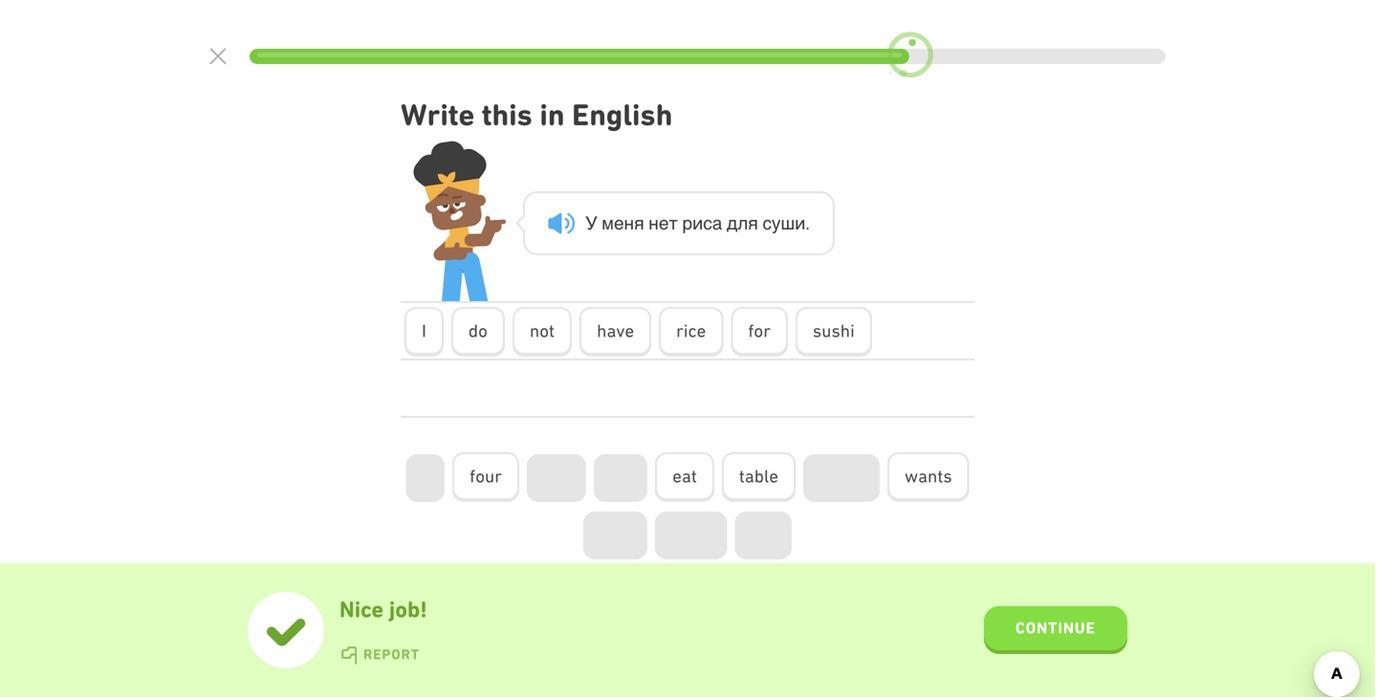Task type: describe. For each thing, give the bounding box(es) containing it.
write
[[401, 97, 475, 132]]

р
[[682, 213, 693, 233]]

д
[[727, 213, 738, 233]]

in
[[540, 97, 565, 132]]

four
[[470, 466, 502, 486]]

have
[[597, 320, 634, 341]]

л
[[738, 213, 748, 233]]

report button
[[340, 646, 420, 665]]

i button
[[405, 307, 444, 357]]

eat button
[[655, 452, 714, 502]]

for button
[[731, 307, 788, 357]]

not button
[[513, 307, 572, 357]]

continue
[[1016, 619, 1096, 637]]

wants button
[[888, 452, 970, 502]]

do
[[469, 320, 488, 341]]

sushi button
[[796, 307, 872, 357]]

rice button
[[659, 307, 723, 357]]

eat
[[673, 466, 697, 486]]

do button
[[451, 307, 505, 357]]

м е н я
[[602, 213, 644, 233]]

е for н
[[659, 213, 669, 233]]

table
[[739, 466, 779, 486]]

т
[[669, 213, 678, 233]]

с у ш и .
[[763, 213, 810, 233]]

four button
[[453, 452, 519, 502]]

i
[[422, 320, 426, 341]]

ш
[[781, 213, 795, 233]]

у
[[772, 213, 781, 233]]

table button
[[722, 452, 796, 502]]

м
[[602, 213, 614, 233]]

.
[[806, 213, 810, 233]]



Task type: locate. For each thing, give the bounding box(es) containing it.
и
[[693, 213, 703, 233], [795, 213, 806, 233]]

2 с from the left
[[763, 213, 772, 233]]

2 я from the left
[[748, 213, 758, 233]]

я left 'н е т' at the top of the page
[[634, 213, 644, 233]]

0 horizontal spatial с
[[703, 213, 712, 233]]

this
[[482, 97, 533, 132]]

1 horizontal spatial я
[[748, 213, 758, 233]]

1 я from the left
[[634, 213, 644, 233]]

continue button
[[984, 606, 1128, 654]]

а
[[712, 213, 722, 233]]

1 и from the left
[[693, 213, 703, 233]]

и right the у
[[795, 213, 806, 233]]

е left the р
[[659, 213, 669, 233]]

н
[[624, 213, 634, 233], [649, 213, 659, 233]]

0 horizontal spatial и
[[693, 213, 703, 233]]

job!
[[389, 596, 427, 623]]

0 horizontal spatial н
[[624, 213, 634, 233]]

0 horizontal spatial я
[[634, 213, 644, 233]]

с right the р
[[703, 213, 712, 233]]

и left "а"
[[693, 213, 703, 233]]

р и с а д л я
[[682, 213, 758, 233]]

с left "ш"
[[763, 213, 772, 233]]

у
[[585, 213, 597, 233]]

н е т
[[649, 213, 678, 233]]

1 е from the left
[[614, 213, 624, 233]]

е for м
[[614, 213, 624, 233]]

1 horizontal spatial н
[[649, 213, 659, 233]]

с
[[703, 213, 712, 233], [763, 213, 772, 233]]

nice
[[340, 596, 384, 623]]

1 horizontal spatial е
[[659, 213, 669, 233]]

write this in english
[[401, 97, 673, 132]]

not
[[530, 320, 555, 341]]

rice
[[676, 320, 706, 341]]

н right м
[[624, 213, 634, 233]]

for
[[748, 320, 771, 341]]

sushi
[[813, 320, 855, 341]]

я right д
[[748, 213, 758, 233]]

have button
[[580, 307, 652, 357]]

nice job!
[[340, 596, 427, 623]]

2 и from the left
[[795, 213, 806, 233]]

2 н from the left
[[649, 213, 659, 233]]

е
[[614, 213, 624, 233], [659, 213, 669, 233]]

report
[[363, 646, 420, 663]]

progress bar
[[250, 49, 1166, 64]]

1 с from the left
[[703, 213, 712, 233]]

2 е from the left
[[659, 213, 669, 233]]

н left т
[[649, 213, 659, 233]]

1 horizontal spatial и
[[795, 213, 806, 233]]

1 horizontal spatial с
[[763, 213, 772, 233]]

е right the у
[[614, 213, 624, 233]]

wants
[[905, 466, 952, 486]]

1 н from the left
[[624, 213, 634, 233]]

english
[[572, 97, 673, 132]]

я
[[634, 213, 644, 233], [748, 213, 758, 233]]

0 horizontal spatial е
[[614, 213, 624, 233]]



Task type: vqa. For each thing, say whether or not it's contained in the screenshot.
English
yes



